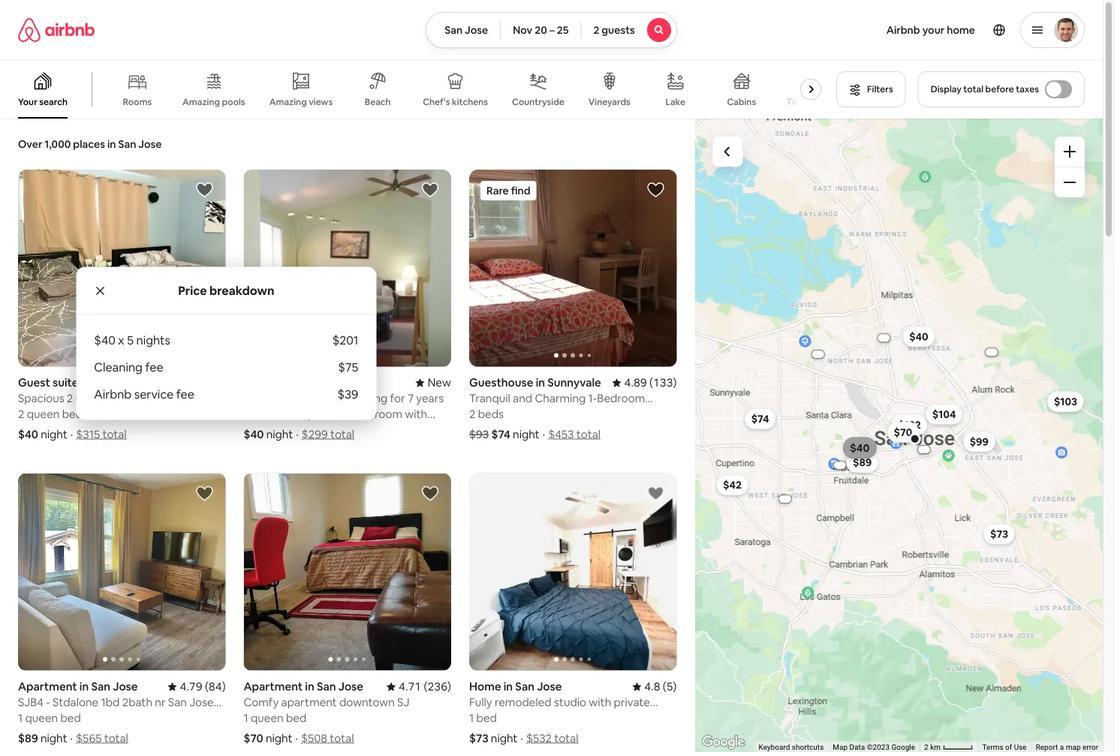 Task type: locate. For each thing, give the bounding box(es) containing it.
report
[[1036, 743, 1058, 752]]

2 up $93
[[469, 407, 476, 422]]

jose down rooms
[[138, 137, 162, 151]]

· left $453
[[543, 427, 545, 442]]

san up 1 queen bed $89 night · $565 total
[[91, 679, 110, 694]]

2 1 from the left
[[244, 711, 248, 725]]

2 horizontal spatial 1
[[469, 711, 474, 725]]

1 horizontal spatial $40 button
[[902, 326, 935, 347]]

apartment
[[18, 679, 77, 694], [244, 679, 303, 694]]

1 add to wishlist: apartment in san jose image from the left
[[196, 485, 214, 503]]

google
[[891, 743, 915, 752]]

$508 total button
[[301, 731, 354, 746]]

jose left nov
[[465, 23, 488, 37]]

2 left km
[[924, 743, 928, 752]]

chef's
[[423, 96, 450, 108]]

$104 $122
[[898, 408, 956, 432]]

©2023
[[867, 743, 890, 752]]

add to wishlist: room in san jose image
[[421, 181, 439, 199]]

san up apartment
[[317, 679, 336, 694]]

total right $565
[[104, 731, 128, 746]]

5
[[127, 333, 134, 348]]

map data ©2023 google
[[833, 743, 915, 752]]

· inside 1 bed $73 night · $532 total
[[521, 731, 523, 746]]

1 1 from the left
[[18, 711, 23, 725]]

$89
[[853, 456, 872, 469], [18, 731, 38, 746]]

price breakdown
[[178, 283, 274, 298]]

beds inside 2 beds $93 $74 night · $453 total
[[478, 407, 504, 422]]

$40 x 5 nights
[[94, 333, 170, 348]]

jose inside button
[[465, 23, 488, 37]]

nov 20 – 25
[[513, 23, 569, 37]]

beds up $315 on the bottom left of page
[[62, 407, 88, 422]]

$75 inside price breakdown dialog
[[338, 360, 358, 375]]

$75 $99
[[896, 424, 988, 448]]

–
[[549, 23, 555, 37]]

guesthouse
[[469, 375, 533, 390]]

1 down apartment in san jose
[[18, 711, 23, 725]]

in right places
[[107, 137, 116, 151]]

airbnb service fee
[[94, 387, 194, 402]]

None search field
[[426, 12, 677, 48]]

$75 inside the $75 $99
[[896, 424, 914, 437]]

1 horizontal spatial add to wishlist: apartment in san jose image
[[421, 485, 439, 503]]

service
[[134, 387, 174, 402]]

0 horizontal spatial $40 button
[[843, 438, 876, 459]]

2 inside "button"
[[924, 743, 928, 752]]

amazing
[[269, 96, 307, 108], [182, 96, 220, 108]]

1 horizontal spatial bed
[[286, 711, 307, 725]]

in up apartment
[[305, 679, 314, 694]]

profile element
[[695, 0, 1085, 60]]

1 down the comfy
[[244, 711, 248, 725]]

2 horizontal spatial bed
[[476, 711, 497, 725]]

total right $299
[[330, 427, 354, 442]]

1 inside apartment in san jose comfy apartment downtown sj 1 queen bed $70 night · $508 total
[[244, 711, 248, 725]]

$75 for $75
[[338, 360, 358, 375]]

night
[[41, 427, 67, 442], [266, 427, 293, 442], [513, 427, 540, 442], [41, 731, 67, 746], [266, 731, 292, 746], [491, 731, 518, 746]]

report a map error link
[[1036, 743, 1098, 752]]

1 horizontal spatial fee
[[176, 387, 194, 402]]

2 for 2 beds $93 $74 night · $453 total
[[469, 407, 476, 422]]

total right $532
[[554, 731, 578, 746]]

add to wishlist: home in san jose image
[[647, 485, 665, 503]]

1 horizontal spatial $70
[[894, 426, 912, 439]]

queen for $40
[[27, 407, 60, 422]]

$453 total button
[[548, 427, 601, 442]]

0 horizontal spatial add to wishlist: apartment in san jose image
[[196, 485, 214, 503]]

nov
[[513, 23, 532, 37]]

1 apartment from the left
[[18, 679, 77, 694]]

queen inside apartment in san jose comfy apartment downtown sj 1 queen bed $70 night · $508 total
[[251, 711, 283, 725]]

in for home in san jose
[[504, 679, 513, 694]]

2 queen beds $40 night · $315 total
[[18, 407, 127, 442]]

1 inside 1 bed $73 night · $532 total
[[469, 711, 474, 725]]

san down "cleaning"
[[93, 375, 112, 390]]

1 horizontal spatial beds
[[478, 407, 504, 422]]

(84)
[[205, 679, 226, 694]]

1 vertical spatial fee
[[176, 387, 194, 402]]

map
[[1066, 743, 1081, 752]]

$70 button
[[887, 422, 919, 443]]

3 1 from the left
[[469, 711, 474, 725]]

group for $315 total
[[18, 170, 226, 367]]

0 horizontal spatial 1
[[18, 711, 23, 725]]

1 horizontal spatial 1
[[244, 711, 248, 725]]

0 horizontal spatial $74
[[491, 427, 510, 442]]

2 down guest
[[18, 407, 24, 422]]

$74
[[751, 412, 769, 426], [491, 427, 510, 442]]

$70 inside apartment in san jose comfy apartment downtown sj 1 queen bed $70 night · $508 total
[[244, 731, 263, 746]]

san left nov
[[445, 23, 463, 37]]

with
[[269, 391, 291, 406]]

bed inside apartment in san jose comfy apartment downtown sj 1 queen bed $70 night · $508 total
[[286, 711, 307, 725]]

total inside 2 beds $93 $74 night · $453 total
[[576, 427, 601, 442]]

2 apartment from the left
[[244, 679, 303, 694]]

fee left (119)
[[176, 387, 194, 402]]

kitchens
[[452, 96, 488, 108]]

cleaning fee
[[94, 360, 163, 375]]

1 horizontal spatial $73
[[990, 527, 1008, 541]]

· left $532
[[521, 731, 523, 746]]

add to wishlist: guesthouse in sunnyvale image
[[647, 181, 665, 199]]

total left before
[[963, 83, 983, 95]]

jose up downtown
[[338, 679, 363, 694]]

of
[[1005, 743, 1012, 752]]

homes
[[806, 96, 835, 108]]

apartment up 1 queen bed $89 night · $565 total
[[18, 679, 77, 694]]

display total before taxes button
[[918, 71, 1085, 107]]

2 inside 2 beds $93 $74 night · $453 total
[[469, 407, 476, 422]]

guests
[[602, 23, 635, 37]]

night inside 2 beds $93 $74 night · $453 total
[[513, 427, 540, 442]]

1 down home
[[469, 711, 474, 725]]

queen down apartment in san jose
[[25, 711, 58, 725]]

$453
[[548, 427, 574, 442]]

· left $315 on the bottom left of page
[[70, 427, 73, 442]]

$508
[[301, 731, 327, 746]]

new
[[428, 375, 451, 390]]

1 vertical spatial $75
[[896, 424, 914, 437]]

· left $565
[[70, 731, 73, 746]]

0 vertical spatial $73
[[990, 527, 1008, 541]]

group for $299 total
[[244, 170, 451, 367]]

beds up $93
[[478, 407, 504, 422]]

google map
showing 38 stays. region
[[695, 119, 1103, 752]]

0 horizontal spatial $70
[[244, 731, 263, 746]]

keyboard shortcuts
[[759, 743, 824, 752]]

4.8
[[644, 679, 660, 694]]

bed down home
[[476, 711, 497, 725]]

0 horizontal spatial $89
[[18, 731, 38, 746]]

bed down apartment
[[286, 711, 307, 725]]

7
[[408, 391, 414, 406]]

· left $508
[[295, 731, 298, 746]]

bed up $565
[[60, 711, 81, 725]]

1 vertical spatial $74
[[491, 427, 510, 442]]

$73 inside 1 bed $73 night · $532 total
[[469, 731, 488, 746]]

$201
[[332, 333, 358, 348]]

1 horizontal spatial $89
[[853, 456, 872, 469]]

taxes
[[1016, 83, 1039, 95]]

add to wishlist: apartment in san jose image for (236)
[[421, 485, 439, 503]]

4.89
[[624, 375, 647, 390]]

night left $565
[[41, 731, 67, 746]]

queen
[[27, 407, 60, 422], [25, 711, 58, 725], [251, 711, 283, 725]]

apartment inside apartment in san jose comfy apartment downtown sj 1 queen bed $70 night · $508 total
[[244, 679, 303, 694]]

night left $508
[[266, 731, 292, 746]]

20
[[535, 23, 547, 37]]

total inside apartment in san jose comfy apartment downtown sj 1 queen bed $70 night · $508 total
[[330, 731, 354, 746]]

queen down guest
[[27, 407, 60, 422]]

1 bed $73 night · $532 total
[[469, 711, 578, 746]]

$299
[[302, 427, 328, 442]]

2 for 2 km
[[924, 743, 928, 752]]

in up 1 queen bed $89 night · $565 total
[[79, 679, 89, 694]]

km
[[930, 743, 941, 752]]

sj
[[397, 695, 409, 710]]

1,000
[[45, 137, 71, 151]]

2 inside 2 queen beds $40 night · $315 total
[[18, 407, 24, 422]]

night left $315 on the bottom left of page
[[41, 427, 67, 442]]

total right $315 on the bottom left of page
[[102, 427, 127, 442]]

kimberly
[[293, 391, 340, 406]]

total
[[963, 83, 983, 95], [102, 427, 127, 442], [330, 427, 354, 442], [576, 427, 601, 442], [104, 731, 128, 746], [330, 731, 354, 746], [554, 731, 578, 746]]

queen down the comfy
[[251, 711, 283, 725]]

2 add to wishlist: apartment in san jose image from the left
[[421, 485, 439, 503]]

1 horizontal spatial amazing
[[269, 96, 307, 108]]

add to wishlist: apartment in san jose image
[[196, 485, 214, 503], [421, 485, 439, 503]]

0 horizontal spatial $75
[[338, 360, 358, 375]]

$42 button
[[716, 475, 748, 496]]

add to wishlist: apartment in san jose image for (84)
[[196, 485, 214, 503]]

2 bed from the left
[[286, 711, 307, 725]]

·
[[342, 391, 345, 406], [70, 427, 73, 442], [296, 427, 299, 442], [543, 427, 545, 442], [70, 731, 73, 746], [295, 731, 298, 746], [521, 731, 523, 746]]

data
[[849, 743, 865, 752]]

2 for 2 queen beds $40 night · $315 total
[[18, 407, 24, 422]]

0 vertical spatial $75
[[338, 360, 358, 375]]

0 vertical spatial $70
[[894, 426, 912, 439]]

total inside 2 queen beds $40 night · $315 total
[[102, 427, 127, 442]]

amazing left views
[[269, 96, 307, 108]]

1 vertical spatial $70
[[244, 731, 263, 746]]

stay with kimberly · hosting for 7 years
[[244, 391, 444, 406]]

1 horizontal spatial $75
[[896, 424, 914, 437]]

3 bed from the left
[[476, 711, 497, 725]]

· left hosting
[[342, 391, 345, 406]]

1 vertical spatial $89
[[18, 731, 38, 746]]

total right $453
[[576, 427, 601, 442]]

4.34 (119)
[[173, 375, 226, 390]]

4.79
[[180, 679, 202, 694]]

comfy
[[244, 695, 279, 710]]

beds
[[62, 407, 88, 422], [478, 407, 504, 422]]

apartment up the comfy
[[244, 679, 303, 694]]

1 horizontal spatial apartment
[[244, 679, 303, 694]]

$70 inside button
[[894, 426, 912, 439]]

queen inside 1 queen bed $89 night · $565 total
[[25, 711, 58, 725]]

1 inside 1 queen bed $89 night · $565 total
[[18, 711, 23, 725]]

0 vertical spatial $89
[[853, 456, 872, 469]]

hosting
[[347, 391, 388, 406]]

0 vertical spatial $74
[[751, 412, 769, 426]]

night inside 2 queen beds $40 night · $315 total
[[41, 427, 67, 442]]

$40
[[909, 330, 928, 343], [94, 333, 115, 348], [18, 427, 38, 442], [244, 427, 264, 442], [850, 441, 869, 455]]

group containing amazing views
[[0, 60, 835, 119]]

apartment for apartment in san jose
[[18, 679, 77, 694]]

1 bed from the left
[[60, 711, 81, 725]]

1 vertical spatial $40 button
[[843, 438, 876, 459]]

0 horizontal spatial beds
[[62, 407, 88, 422]]

price breakdown dialog
[[76, 267, 376, 420]]

4.89 (133)
[[624, 375, 677, 390]]

in left sunnyvale
[[536, 375, 545, 390]]

$315
[[76, 427, 100, 442]]

1 beds from the left
[[62, 407, 88, 422]]

2 beds from the left
[[478, 407, 504, 422]]

1 horizontal spatial $74
[[751, 412, 769, 426]]

1 queen bed $89 night · $565 total
[[18, 711, 128, 746]]

night left $453
[[513, 427, 540, 442]]

0 horizontal spatial amazing
[[182, 96, 220, 108]]

san
[[445, 23, 463, 37], [118, 137, 136, 151], [93, 375, 112, 390], [91, 679, 110, 694], [317, 679, 336, 694], [515, 679, 535, 694]]

queen inside 2 queen beds $40 night · $315 total
[[27, 407, 60, 422]]

san jose
[[445, 23, 488, 37]]

0 horizontal spatial apartment
[[18, 679, 77, 694]]

nov 20 – 25 button
[[500, 12, 581, 48]]

keyboard
[[759, 743, 790, 752]]

total right $508
[[330, 731, 354, 746]]

amazing left pools
[[182, 96, 220, 108]]

home
[[469, 679, 501, 694]]

(133)
[[649, 375, 677, 390]]

in right home
[[504, 679, 513, 694]]

2 inside button
[[593, 23, 599, 37]]

amazing for amazing views
[[269, 96, 307, 108]]

$73 inside button
[[990, 527, 1008, 541]]

group for $453 total
[[469, 170, 677, 367]]

· left $299
[[296, 427, 299, 442]]

x
[[118, 333, 124, 348]]

bed
[[60, 711, 81, 725], [286, 711, 307, 725], [476, 711, 497, 725]]

0 horizontal spatial bed
[[60, 711, 81, 725]]

in inside apartment in san jose comfy apartment downtown sj 1 queen bed $70 night · $508 total
[[305, 679, 314, 694]]

$89 inside button
[[853, 456, 872, 469]]

2 left guests at the top of page
[[593, 23, 599, 37]]

fee up service
[[145, 360, 163, 375]]

amazing views
[[269, 96, 333, 108]]

1 for 1 bed $73 night · $532 total
[[469, 711, 474, 725]]

0 vertical spatial fee
[[145, 360, 163, 375]]

0 horizontal spatial $73
[[469, 731, 488, 746]]

(5)
[[663, 679, 677, 694]]

group for $565 total
[[18, 473, 226, 671]]

display total before taxes
[[931, 83, 1039, 95]]

group
[[0, 60, 835, 119], [18, 170, 226, 367], [244, 170, 451, 367], [469, 170, 677, 367], [18, 473, 226, 671], [244, 473, 451, 671], [469, 473, 677, 671]]

add to wishlist: guest suite in san jose image
[[196, 181, 214, 199]]

1 vertical spatial $73
[[469, 731, 488, 746]]

night left $532
[[491, 731, 518, 746]]

$532 total button
[[526, 731, 578, 746]]



Task type: describe. For each thing, give the bounding box(es) containing it.
amazing for amazing pools
[[182, 96, 220, 108]]

$40 inside price breakdown dialog
[[94, 333, 115, 348]]

$89 button
[[846, 452, 878, 473]]

home in san jose
[[469, 679, 562, 694]]

chef's kitchens
[[423, 96, 488, 108]]

0 horizontal spatial fee
[[145, 360, 163, 375]]

in right suite
[[81, 375, 90, 390]]

group for $508 total
[[244, 473, 451, 671]]

stay
[[244, 391, 266, 406]]

tiny
[[787, 96, 804, 108]]

guest
[[18, 375, 50, 390]]

shortcuts
[[792, 743, 824, 752]]

$104 button
[[925, 404, 963, 425]]

$40 inside 2 queen beds $40 night · $315 total
[[18, 427, 38, 442]]

none search field containing san jose
[[426, 12, 677, 48]]

places
[[73, 137, 105, 151]]

(236)
[[424, 679, 451, 694]]

$565
[[76, 731, 102, 746]]

(119)
[[198, 375, 226, 390]]

queen for $89
[[25, 711, 58, 725]]

total inside 1 queen bed $89 night · $565 total
[[104, 731, 128, 746]]

price
[[178, 283, 207, 298]]

years
[[416, 391, 444, 406]]

in for guesthouse in sunnyvale
[[536, 375, 545, 390]]

map
[[833, 743, 848, 752]]

$74 button
[[744, 408, 776, 429]]

0 vertical spatial $40 button
[[902, 326, 935, 347]]

your search
[[18, 96, 68, 108]]

$42
[[723, 478, 741, 492]]

beds inside 2 queen beds $40 night · $315 total
[[62, 407, 88, 422]]

$565 total button
[[76, 731, 128, 746]]

jose inside apartment in san jose comfy apartment downtown sj 1 queen bed $70 night · $508 total
[[338, 679, 363, 694]]

night inside apartment in san jose comfy apartment downtown sj 1 queen bed $70 night · $508 total
[[266, 731, 292, 746]]

2 km button
[[920, 742, 978, 752]]

$89 inside 1 queen bed $89 night · $565 total
[[18, 731, 38, 746]]

25
[[557, 23, 569, 37]]

apartment for apartment in san jose comfy apartment downtown sj 1 queen bed $70 night · $508 total
[[244, 679, 303, 694]]

san right places
[[118, 137, 136, 151]]

in for apartment in san jose comfy apartment downtown sj 1 queen bed $70 night · $508 total
[[305, 679, 314, 694]]

use
[[1014, 743, 1027, 752]]

total inside 1 bed $73 night · $532 total
[[554, 731, 578, 746]]

san right home
[[515, 679, 535, 694]]

4.71 (236)
[[399, 679, 451, 694]]

total inside display total before taxes button
[[963, 83, 983, 95]]

4.8 (5)
[[644, 679, 677, 694]]

beach
[[365, 96, 391, 108]]

for
[[390, 391, 405, 406]]

report a map error
[[1036, 743, 1098, 752]]

bed inside 1 bed $73 night · $532 total
[[476, 711, 497, 725]]

2 for 2 guests
[[593, 23, 599, 37]]

suite
[[53, 375, 78, 390]]

amazing pools
[[182, 96, 245, 108]]

jose up 1 bed $73 night · $532 total
[[537, 679, 562, 694]]

pools
[[222, 96, 245, 108]]

countryside
[[512, 96, 564, 108]]

tiny homes
[[787, 96, 835, 108]]

2 guests
[[593, 23, 635, 37]]

display
[[931, 83, 961, 95]]

· inside 2 beds $93 $74 night · $453 total
[[543, 427, 545, 442]]

night inside 1 queen bed $89 night · $565 total
[[41, 731, 67, 746]]

jose down cleaning fee
[[114, 375, 139, 390]]

group for $532 total
[[469, 473, 677, 671]]

rooms
[[123, 96, 152, 108]]

· inside 1 queen bed $89 night · $565 total
[[70, 731, 73, 746]]

4.34 out of 5 average rating,  119 reviews image
[[161, 375, 226, 390]]

terms of use link
[[982, 743, 1027, 752]]

$39
[[337, 387, 358, 402]]

$73 button
[[983, 524, 1015, 545]]

· inside 2 queen beds $40 night · $315 total
[[70, 427, 73, 442]]

bed inside 1 queen bed $89 night · $565 total
[[60, 711, 81, 725]]

$103
[[1054, 395, 1077, 408]]

2 beds $93 $74 night · $453 total
[[469, 407, 601, 442]]

4.89 out of 5 average rating,  133 reviews image
[[612, 375, 677, 390]]

san inside apartment in san jose comfy apartment downtown sj 1 queen bed $70 night · $508 total
[[317, 679, 336, 694]]

nights
[[136, 333, 170, 348]]

breakdown
[[209, 283, 274, 298]]

$40 night · $299 total
[[244, 427, 354, 442]]

zoom in image
[[1064, 146, 1076, 158]]

4.79 out of 5 average rating,  84 reviews image
[[168, 679, 226, 694]]

search
[[39, 96, 68, 108]]

night inside 1 bed $73 night · $532 total
[[491, 731, 518, 746]]

airbnb
[[94, 387, 132, 402]]

$93
[[469, 427, 489, 442]]

san jose button
[[426, 12, 501, 48]]

apartment in san jose
[[18, 679, 138, 694]]

4.8 out of 5 average rating,  5 reviews image
[[632, 679, 677, 694]]

$103 button
[[1047, 391, 1084, 412]]

4.34
[[173, 375, 196, 390]]

error
[[1082, 743, 1098, 752]]

zoom out image
[[1064, 176, 1076, 188]]

4.71 out of 5 average rating,  236 reviews image
[[387, 679, 451, 694]]

over 1,000 places in san jose
[[18, 137, 162, 151]]

vineyards
[[588, 96, 630, 108]]

jose up $565 total button
[[113, 679, 138, 694]]

guesthouse in sunnyvale
[[469, 375, 601, 390]]

san inside button
[[445, 23, 463, 37]]

in for apartment in san jose
[[79, 679, 89, 694]]

night left $299
[[266, 427, 293, 442]]

google image
[[699, 733, 748, 752]]

1 for 1 queen bed $89 night · $565 total
[[18, 711, 23, 725]]

over
[[18, 137, 42, 151]]

$75 for $75 $99
[[896, 424, 914, 437]]

· inside apartment in san jose comfy apartment downtown sj 1 queen bed $70 night · $508 total
[[295, 731, 298, 746]]

$122 button
[[891, 414, 928, 435]]

$315 total button
[[76, 427, 127, 442]]

$74 inside 2 beds $93 $74 night · $453 total
[[491, 427, 510, 442]]

terms
[[982, 743, 1003, 752]]

$74 inside button
[[751, 412, 769, 426]]

apartment
[[281, 695, 337, 710]]

$299 total button
[[302, 427, 354, 442]]

4.71
[[399, 679, 421, 694]]

4.79 (84)
[[180, 679, 226, 694]]

before
[[985, 83, 1014, 95]]

new place to stay image
[[416, 375, 451, 390]]

$104
[[932, 408, 956, 421]]



Task type: vqa. For each thing, say whether or not it's contained in the screenshot.
$70 in Apartment in San Jose Comfy apartment downtown SJ 1 queen bed $70 night · $508 total
yes



